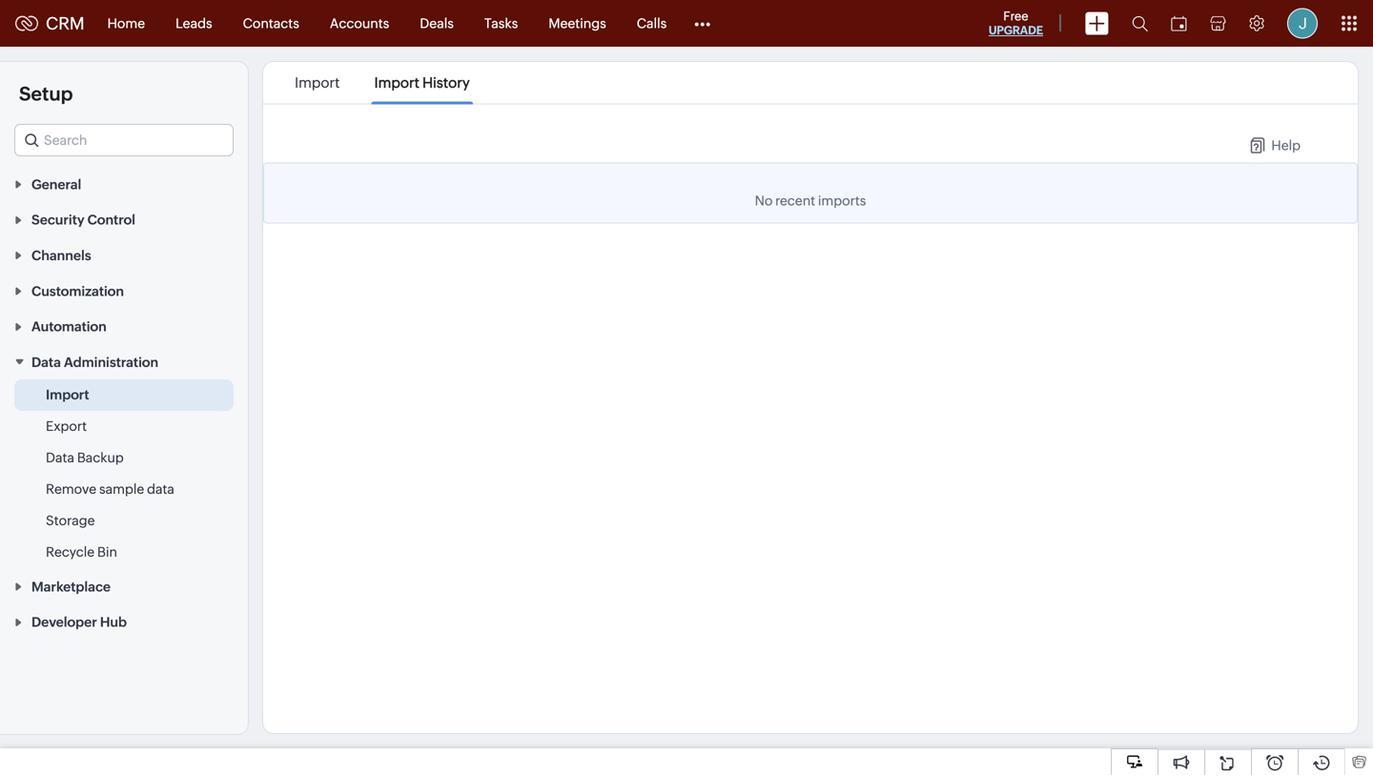 Task type: locate. For each thing, give the bounding box(es) containing it.
help link
[[1251, 138, 1301, 153]]

contacts link
[[228, 0, 315, 46]]

import
[[295, 74, 340, 91], [374, 74, 420, 91], [46, 387, 89, 403]]

Other Modules field
[[682, 8, 723, 39]]

0 vertical spatial data
[[31, 355, 61, 370]]

customization button
[[0, 273, 248, 308]]

recycle bin link
[[46, 543, 117, 562]]

storage link
[[46, 511, 95, 530]]

security
[[31, 212, 85, 228]]

1 horizontal spatial import
[[295, 74, 340, 91]]

crm link
[[15, 14, 85, 33]]

developer hub
[[31, 615, 127, 630]]

import link up export
[[46, 385, 89, 405]]

free upgrade
[[989, 9, 1044, 37]]

search element
[[1121, 0, 1160, 47]]

bin
[[97, 545, 117, 560]]

data
[[31, 355, 61, 370], [46, 450, 74, 466]]

import for import history
[[374, 74, 420, 91]]

0 vertical spatial import link
[[292, 74, 343, 91]]

None field
[[14, 124, 234, 156]]

data administration
[[31, 355, 158, 370]]

import left history
[[374, 74, 420, 91]]

marketplace button
[[0, 569, 248, 604]]

recycle
[[46, 545, 95, 560]]

channels button
[[0, 237, 248, 273]]

accounts
[[330, 16, 390, 31]]

1 vertical spatial import link
[[46, 385, 89, 405]]

deals link
[[405, 0, 469, 46]]

export link
[[46, 417, 87, 436]]

import link
[[292, 74, 343, 91], [46, 385, 89, 405]]

calls link
[[622, 0, 682, 46]]

home
[[107, 16, 145, 31]]

0 horizontal spatial import link
[[46, 385, 89, 405]]

Search text field
[[15, 125, 233, 156]]

data inside data administration dropdown button
[[31, 355, 61, 370]]

data inside data backup link
[[46, 450, 74, 466]]

data down export link
[[46, 450, 74, 466]]

remove sample data
[[46, 482, 175, 497]]

import for import link corresponding to "import history" link
[[295, 74, 340, 91]]

export
[[46, 419, 87, 434]]

import link for "import history" link
[[292, 74, 343, 91]]

0 horizontal spatial import
[[46, 387, 89, 403]]

leads link
[[160, 0, 228, 46]]

leads
[[176, 16, 212, 31]]

history
[[423, 74, 470, 91]]

1 vertical spatial data
[[46, 450, 74, 466]]

setup
[[19, 83, 73, 105]]

list
[[278, 62, 487, 104]]

data backup
[[46, 450, 124, 466]]

free
[[1004, 9, 1029, 23]]

list containing import
[[278, 62, 487, 104]]

import link down accounts link
[[292, 74, 343, 91]]

import down accounts link
[[295, 74, 340, 91]]

import link for export link
[[46, 385, 89, 405]]

automation
[[31, 319, 107, 335]]

2 horizontal spatial import
[[374, 74, 420, 91]]

administration
[[64, 355, 158, 370]]

data down automation
[[31, 355, 61, 370]]

data backup link
[[46, 448, 124, 467]]

1 horizontal spatial import link
[[292, 74, 343, 91]]

data administration button
[[0, 344, 248, 380]]

import up export
[[46, 387, 89, 403]]

recent
[[776, 193, 816, 208]]



Task type: describe. For each thing, give the bounding box(es) containing it.
no recent imports
[[755, 193, 867, 208]]

marketplace
[[31, 579, 111, 595]]

sample
[[99, 482, 144, 497]]

automation button
[[0, 308, 248, 344]]

upgrade
[[989, 24, 1044, 37]]

storage
[[46, 513, 95, 529]]

meetings link
[[534, 0, 622, 46]]

logo image
[[15, 16, 38, 31]]

accounts link
[[315, 0, 405, 46]]

import history link
[[372, 74, 473, 91]]

data
[[147, 482, 175, 497]]

imports
[[818, 193, 867, 208]]

data for data administration
[[31, 355, 61, 370]]

contacts
[[243, 16, 299, 31]]

calls
[[637, 16, 667, 31]]

profile image
[[1288, 8, 1318, 39]]

tasks link
[[469, 0, 534, 46]]

hub
[[100, 615, 127, 630]]

crm
[[46, 14, 85, 33]]

create menu image
[[1086, 12, 1110, 35]]

remove sample data link
[[46, 480, 175, 499]]

recycle bin
[[46, 545, 117, 560]]

data for data backup
[[46, 450, 74, 466]]

create menu element
[[1074, 0, 1121, 46]]

general button
[[0, 166, 248, 202]]

remove
[[46, 482, 97, 497]]

help
[[1272, 138, 1301, 153]]

deals
[[420, 16, 454, 31]]

import history
[[374, 74, 470, 91]]

developer
[[31, 615, 97, 630]]

calendar image
[[1172, 16, 1188, 31]]

import inside the data administration region
[[46, 387, 89, 403]]

profile element
[[1277, 0, 1330, 46]]

security control
[[31, 212, 135, 228]]

no
[[755, 193, 773, 208]]

backup
[[77, 450, 124, 466]]

developer hub button
[[0, 604, 248, 640]]

data administration region
[[0, 380, 248, 569]]

tasks
[[485, 16, 518, 31]]

customization
[[31, 284, 124, 299]]

home link
[[92, 0, 160, 46]]

control
[[87, 212, 135, 228]]

security control button
[[0, 202, 248, 237]]

meetings
[[549, 16, 606, 31]]

channels
[[31, 248, 91, 263]]

general
[[31, 177, 81, 192]]

search image
[[1132, 15, 1149, 31]]



Task type: vqa. For each thing, say whether or not it's contained in the screenshot.
the leftmost Emails
no



